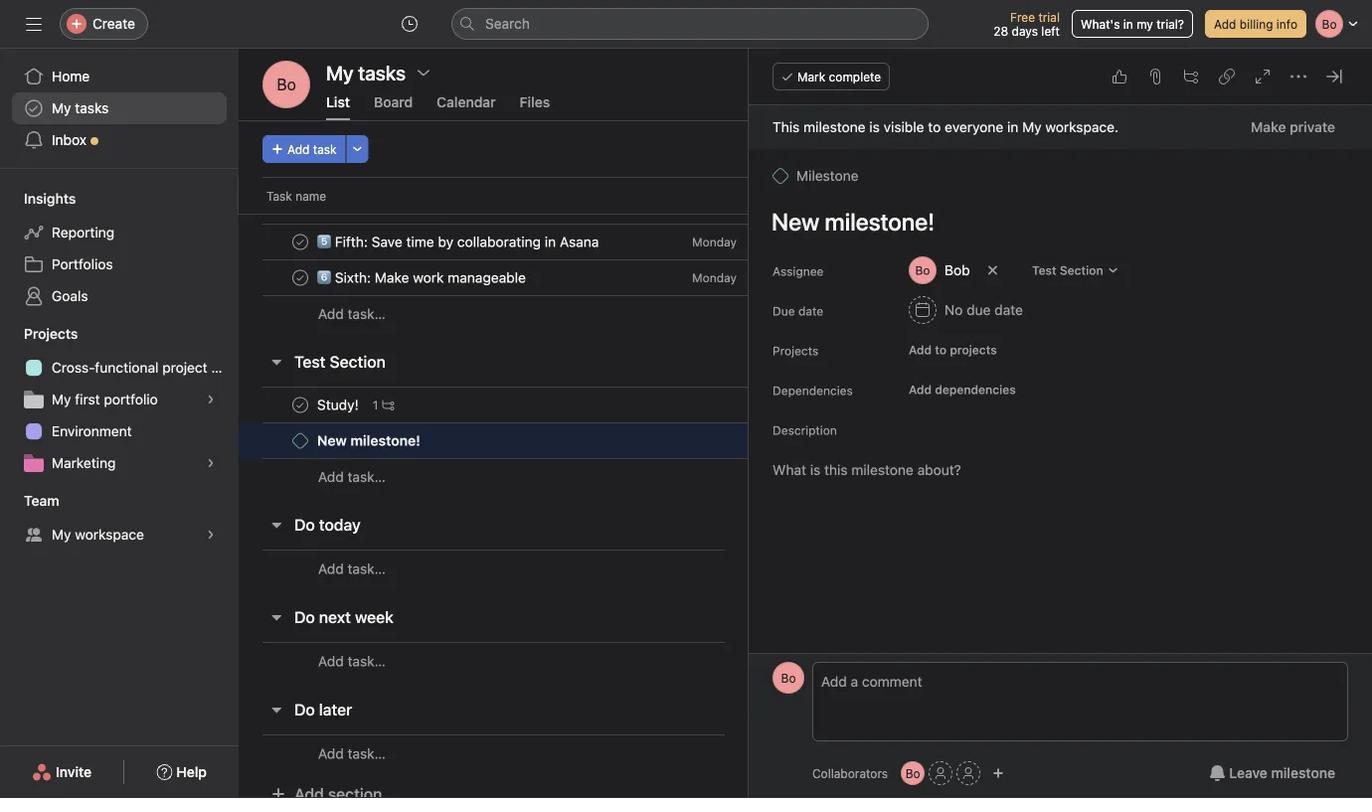 Task type: vqa. For each thing, say whether or not it's contained in the screenshot.
1st Monday "row" from the bottom of the 'Header Recently assigned' tree grid
yes



Task type: locate. For each thing, give the bounding box(es) containing it.
task
[[267, 189, 292, 203]]

due
[[773, 304, 795, 318]]

remove assignee image
[[987, 265, 999, 277]]

see details, my first portfolio image
[[205, 394, 217, 406]]

2 horizontal spatial bo
[[906, 767, 921, 781]]

1 do from the top
[[294, 516, 315, 535]]

3 add task… from the top
[[318, 561, 386, 577]]

3 collapse task list for this section image from the top
[[269, 702, 284, 718]]

goals link
[[12, 280, 227, 312]]

add task… down later
[[318, 746, 386, 762]]

monday row down task name "row"
[[239, 224, 823, 261]]

1 completed image from the top
[[288, 194, 312, 218]]

2 collapse task list for this section image from the top
[[269, 610, 284, 626]]

teams element
[[0, 483, 239, 555]]

do left today
[[294, 516, 315, 535]]

0 vertical spatial completed checkbox
[[288, 194, 312, 218]]

today
[[319, 516, 361, 535]]

1 vertical spatial bo button
[[773, 662, 805, 694]]

task…
[[348, 306, 386, 322], [348, 469, 386, 485], [348, 561, 386, 577], [348, 653, 386, 670], [348, 746, 386, 762]]

0 horizontal spatial projects
[[24, 326, 78, 342]]

completed checkbox inside 6️⃣ sixth: make work manageable cell
[[288, 266, 312, 290]]

collapse task list for this section image left the do today
[[269, 517, 284, 533]]

new milestone! cell
[[239, 423, 750, 460]]

calendar link
[[437, 94, 496, 120]]

add task… down today
[[318, 561, 386, 577]]

0 horizontal spatial section
[[330, 353, 386, 371]]

bo for the middle bo button
[[781, 671, 796, 685]]

1 vertical spatial to
[[935, 343, 947, 357]]

1 vertical spatial completed image
[[288, 230, 312, 254]]

section inside button
[[330, 353, 386, 371]]

test
[[1032, 264, 1057, 277], [294, 353, 326, 371]]

study! cell
[[239, 387, 750, 424]]

0 vertical spatial bo
[[277, 75, 296, 94]]

1 vertical spatial row
[[239, 423, 823, 460]]

add task… button for today
[[318, 558, 386, 580]]

test right collapse task list for this section icon
[[294, 353, 326, 371]]

2 add task… button from the top
[[318, 466, 386, 488]]

0 horizontal spatial test section
[[294, 353, 386, 371]]

1
[[373, 398, 378, 412]]

2 vertical spatial do
[[294, 701, 315, 720]]

hide sidebar image
[[26, 16, 42, 32]]

1 vertical spatial in
[[1008, 119, 1019, 135]]

0 horizontal spatial test
[[294, 353, 326, 371]]

0 vertical spatial milestone
[[804, 119, 866, 135]]

date right due
[[799, 304, 824, 318]]

1 vertical spatial monday
[[692, 271, 737, 285]]

2 completed checkbox from the top
[[288, 266, 312, 290]]

4 add task… row from the top
[[239, 643, 823, 680]]

add task… button for later
[[318, 743, 386, 765]]

portfolio
[[104, 391, 158, 408]]

0 vertical spatial in
[[1124, 17, 1134, 31]]

test section
[[1032, 264, 1104, 277], [294, 353, 386, 371]]

5 add task… button from the top
[[318, 743, 386, 765]]

task… down new milestone! "text field"
[[348, 469, 386, 485]]

3 task… from the top
[[348, 561, 386, 577]]

completed image
[[288, 194, 312, 218], [288, 230, 312, 254], [288, 393, 312, 417]]

add inside header recently assigned tree grid
[[318, 306, 344, 322]]

collapse task list for this section image left do later "button"
[[269, 702, 284, 718]]

add down the do today button
[[318, 561, 344, 577]]

section
[[1060, 264, 1104, 277], [330, 353, 386, 371]]

monday inside 6️⃣ sixth: make work manageable cell
[[692, 271, 737, 285]]

insights
[[24, 190, 76, 207]]

reporting link
[[12, 217, 227, 249]]

completed checkbox up completed milestone image
[[288, 393, 312, 417]]

completed checkbox down task name
[[288, 266, 312, 290]]

1 horizontal spatial date
[[995, 302, 1023, 318]]

1 vertical spatial section
[[330, 353, 386, 371]]

task name
[[267, 189, 326, 203]]

collapse task list for this section image for do today
[[269, 517, 284, 533]]

section left add a task to this section icon
[[330, 353, 386, 371]]

milestone right "leave" on the bottom right
[[1272, 765, 1336, 782]]

test section up 'study!' text field on the left of the page
[[294, 353, 386, 371]]

my workspace
[[52, 527, 144, 543]]

1 vertical spatial bo
[[781, 671, 796, 685]]

date right 'due'
[[995, 302, 1023, 318]]

monday
[[692, 235, 737, 249], [692, 271, 737, 285]]

do inside button
[[294, 516, 315, 535]]

add for add task… button in the header test section tree grid
[[318, 469, 344, 485]]

projects down due date
[[773, 344, 819, 358]]

task… inside header test section tree grid
[[348, 469, 386, 485]]

0 vertical spatial monday
[[692, 235, 737, 249]]

milestone inside main content
[[804, 119, 866, 135]]

main content containing this milestone is visible to everyone in my workspace.
[[749, 105, 1373, 799]]

add task… button down new milestone! "text field"
[[318, 466, 386, 488]]

1 horizontal spatial section
[[1060, 264, 1104, 277]]

inbox
[[52, 132, 87, 148]]

New milestone! text field
[[313, 431, 427, 451]]

collapse task list for this section image for do next week
[[269, 610, 284, 626]]

task… down week
[[348, 653, 386, 670]]

add inside "button"
[[1214, 17, 1237, 31]]

1 horizontal spatial test
[[1032, 264, 1057, 277]]

to left projects
[[935, 343, 947, 357]]

5 add task… row from the top
[[239, 735, 823, 773]]

goals
[[52, 288, 88, 304]]

my left tasks
[[52, 100, 71, 116]]

Completed checkbox
[[288, 194, 312, 218], [288, 393, 312, 417]]

my left 'workspace.'
[[1023, 119, 1042, 135]]

task… for later
[[348, 746, 386, 762]]

add task… down new milestone! "text field"
[[318, 469, 386, 485]]

main content
[[749, 105, 1373, 799]]

completed image up completed milestone image
[[288, 393, 312, 417]]

completed image inside study! "cell"
[[288, 393, 312, 417]]

my inside new milestone! dialog
[[1023, 119, 1042, 135]]

1 horizontal spatial milestone
[[1272, 765, 1336, 782]]

collapse task list for this section image
[[269, 517, 284, 533], [269, 610, 284, 626], [269, 702, 284, 718]]

completed image
[[288, 266, 312, 290]]

my down team
[[52, 527, 71, 543]]

task… for today
[[348, 561, 386, 577]]

completed image inside 4️⃣ fourth: stay on top of incoming work cell
[[288, 194, 312, 218]]

my inside projects element
[[52, 391, 71, 408]]

2 task… from the top
[[348, 469, 386, 485]]

add up the do today button
[[318, 469, 344, 485]]

add task… button down later
[[318, 743, 386, 765]]

projects inside dropdown button
[[24, 326, 78, 342]]

3 completed image from the top
[[288, 393, 312, 417]]

my first portfolio link
[[12, 384, 227, 416]]

projects inside main content
[[773, 344, 819, 358]]

to inside button
[[935, 343, 947, 357]]

add task… button
[[318, 303, 386, 325], [318, 466, 386, 488], [318, 558, 386, 580], [318, 651, 386, 673], [318, 743, 386, 765]]

completed checkbox up completed image
[[288, 230, 312, 254]]

0 vertical spatial row
[[239, 188, 823, 225]]

1 vertical spatial do
[[294, 608, 315, 627]]

add task… button down today
[[318, 558, 386, 580]]

1 collapse task list for this section image from the top
[[269, 517, 284, 533]]

add task… down "do next week"
[[318, 653, 386, 670]]

search
[[485, 15, 530, 32]]

1 vertical spatial test
[[294, 353, 326, 371]]

1 vertical spatial completed checkbox
[[288, 393, 312, 417]]

calendar
[[437, 94, 496, 110]]

add task… button down "do next week"
[[318, 651, 386, 673]]

4 add task… from the top
[[318, 653, 386, 670]]

test inside button
[[294, 353, 326, 371]]

monday row down "5️⃣ fifth: save time by collaborating in asana" text field
[[239, 260, 823, 296]]

add task… row for do today
[[239, 550, 823, 588]]

date
[[995, 302, 1023, 318], [799, 304, 824, 318]]

1 vertical spatial projects
[[773, 344, 819, 358]]

board link
[[374, 94, 413, 120]]

1 task… from the top
[[348, 306, 386, 322]]

0 horizontal spatial in
[[1008, 119, 1019, 135]]

28
[[994, 24, 1009, 38]]

0 likes. click to like this task image
[[1112, 69, 1128, 85]]

marketing
[[52, 455, 116, 471]]

4 task… from the top
[[348, 653, 386, 670]]

1 completed checkbox from the top
[[288, 194, 312, 218]]

no due date button
[[900, 292, 1032, 328]]

my left 'first'
[[52, 391, 71, 408]]

task… down later
[[348, 746, 386, 762]]

add task… for today
[[318, 561, 386, 577]]

1 add task… from the top
[[318, 306, 386, 322]]

add task… button up test section button
[[318, 303, 386, 325]]

1 monday row from the top
[[239, 224, 823, 261]]

add billing info
[[1214, 17, 1298, 31]]

0 vertical spatial do
[[294, 516, 315, 535]]

home link
[[12, 61, 227, 92]]

2 completed checkbox from the top
[[288, 393, 312, 417]]

reporting
[[52, 224, 114, 241]]

more actions image
[[352, 143, 364, 155]]

0 vertical spatial bo button
[[263, 61, 310, 108]]

do left next
[[294, 608, 315, 627]]

add down later
[[318, 746, 344, 762]]

5 task… from the top
[[348, 746, 386, 762]]

due date
[[773, 304, 824, 318]]

1 completed checkbox from the top
[[288, 230, 312, 254]]

add task… up test section button
[[318, 306, 386, 322]]

do inside do next week button
[[294, 608, 315, 627]]

1 row from the top
[[239, 188, 823, 225]]

2 vertical spatial collapse task list for this section image
[[269, 702, 284, 718]]

what's
[[1081, 17, 1120, 31]]

collapse task list for this section image
[[269, 354, 284, 370]]

milestone
[[804, 119, 866, 135], [1272, 765, 1336, 782]]

private
[[1290, 119, 1336, 135]]

projects element
[[0, 316, 239, 483]]

info
[[1277, 17, 1298, 31]]

help button
[[144, 755, 220, 791]]

attachments: add a file to this task, new milestone! image
[[1148, 69, 1164, 85]]

trial
[[1039, 10, 1060, 24]]

test down new milestone! text box
[[1032, 264, 1057, 277]]

row
[[239, 188, 823, 225], [239, 423, 823, 460]]

add dependencies
[[909, 383, 1016, 397]]

1 horizontal spatial projects
[[773, 344, 819, 358]]

to
[[928, 119, 941, 135], [935, 343, 947, 357]]

2 do from the top
[[294, 608, 315, 627]]

do later button
[[294, 692, 352, 728]]

add a task to this section image
[[396, 354, 412, 370]]

milestone for this
[[804, 119, 866, 135]]

my inside 'global' element
[[52, 100, 71, 116]]

milestone inside leave milestone button
[[1272, 765, 1336, 782]]

1 vertical spatial collapse task list for this section image
[[269, 610, 284, 626]]

2 vertical spatial completed image
[[288, 393, 312, 417]]

1 add task… button from the top
[[318, 303, 386, 325]]

0 vertical spatial completed checkbox
[[288, 230, 312, 254]]

milestone left is
[[804, 119, 866, 135]]

tasks
[[75, 100, 109, 116]]

3 add task… row from the top
[[239, 550, 823, 588]]

completed checkbox inside 5️⃣ fifth: save time by collaborating in asana cell
[[288, 230, 312, 254]]

cross-functional project plan
[[52, 360, 239, 376]]

2 vertical spatial bo
[[906, 767, 921, 781]]

section down new milestone! text box
[[1060, 264, 1104, 277]]

add billing info button
[[1205, 10, 1307, 38]]

1 vertical spatial milestone
[[1272, 765, 1336, 782]]

my for my first portfolio
[[52, 391, 71, 408]]

projects up cross-
[[24, 326, 78, 342]]

what's in my trial?
[[1081, 17, 1185, 31]]

2 add task… from the top
[[318, 469, 386, 485]]

plan
[[211, 360, 239, 376]]

1 vertical spatial test section
[[294, 353, 386, 371]]

create button
[[60, 8, 148, 40]]

2 monday row from the top
[[239, 260, 823, 296]]

milestone for leave
[[1272, 765, 1336, 782]]

1 vertical spatial completed checkbox
[[288, 266, 312, 290]]

do left later
[[294, 701, 315, 720]]

Study! text field
[[313, 395, 365, 415]]

1 add task… row from the top
[[239, 295, 823, 332]]

free trial 28 days left
[[994, 10, 1060, 38]]

monday for 5️⃣ fifth: save time by collaborating in asana cell
[[692, 235, 737, 249]]

1 monday from the top
[[692, 235, 737, 249]]

0 vertical spatial collapse task list for this section image
[[269, 517, 284, 533]]

portfolios link
[[12, 249, 227, 280]]

add
[[1214, 17, 1237, 31], [287, 142, 310, 156], [318, 306, 344, 322], [909, 343, 932, 357], [909, 383, 932, 397], [318, 469, 344, 485], [318, 561, 344, 577], [318, 653, 344, 670], [318, 746, 344, 762]]

mark complete button
[[773, 63, 890, 91]]

2 completed image from the top
[[288, 230, 312, 254]]

0 horizontal spatial milestone
[[804, 119, 866, 135]]

add to projects button
[[900, 336, 1006, 364]]

milestone
[[797, 168, 859, 184]]

my
[[52, 100, 71, 116], [1023, 119, 1042, 135], [52, 391, 71, 408], [52, 527, 71, 543]]

task… up test section button
[[348, 306, 386, 322]]

header recently assigned tree grid
[[239, 0, 823, 332]]

completed image down add task button
[[288, 194, 312, 218]]

files
[[520, 94, 550, 110]]

1 horizontal spatial in
[[1124, 17, 1134, 31]]

0 vertical spatial section
[[1060, 264, 1104, 277]]

name
[[296, 189, 326, 203]]

collapse task list for this section image for do later
[[269, 702, 284, 718]]

is
[[870, 119, 880, 135]]

add up test section button
[[318, 306, 344, 322]]

copy milestone link image
[[1219, 69, 1235, 85]]

0 vertical spatial test
[[1032, 264, 1057, 277]]

1 horizontal spatial bo
[[781, 671, 796, 685]]

completed checkbox down add task button
[[288, 194, 312, 218]]

Completed checkbox
[[288, 230, 312, 254], [288, 266, 312, 290]]

0 vertical spatial to
[[928, 119, 941, 135]]

1 horizontal spatial test section
[[1032, 264, 1104, 277]]

do next week button
[[294, 600, 394, 636]]

do
[[294, 516, 315, 535], [294, 608, 315, 627], [294, 701, 315, 720]]

monday inside 5️⃣ fifth: save time by collaborating in asana cell
[[692, 235, 737, 249]]

in right everyone
[[1008, 119, 1019, 135]]

0 horizontal spatial bo
[[277, 75, 296, 94]]

invite button
[[19, 755, 105, 791]]

later
[[319, 701, 352, 720]]

global element
[[0, 49, 239, 168]]

add left billing
[[1214, 17, 1237, 31]]

2 add task… row from the top
[[239, 459, 823, 495]]

dependencies
[[773, 384, 853, 398]]

in left the my
[[1124, 17, 1134, 31]]

task… up week
[[348, 561, 386, 577]]

do inside do later "button"
[[294, 701, 315, 720]]

do for do later
[[294, 701, 315, 720]]

collapse task list for this section image left next
[[269, 610, 284, 626]]

completed image for completed option within study! "cell"
[[288, 393, 312, 417]]

test section down new milestone! text box
[[1032, 264, 1104, 277]]

add down next
[[318, 653, 344, 670]]

projects
[[24, 326, 78, 342], [773, 344, 819, 358]]

insights element
[[0, 181, 239, 316]]

add task… row
[[239, 295, 823, 332], [239, 459, 823, 495], [239, 550, 823, 588], [239, 643, 823, 680], [239, 735, 823, 773]]

add for add task… button inside header recently assigned tree grid
[[318, 306, 344, 322]]

3 add task… button from the top
[[318, 558, 386, 580]]

my inside teams element
[[52, 527, 71, 543]]

0 vertical spatial completed image
[[288, 194, 312, 218]]

functional
[[95, 360, 159, 376]]

completed image up completed image
[[288, 230, 312, 254]]

add inside header test section tree grid
[[318, 469, 344, 485]]

1 row
[[239, 387, 823, 424]]

0 horizontal spatial bo button
[[263, 61, 310, 108]]

bo
[[277, 75, 296, 94], [781, 671, 796, 685], [906, 767, 921, 781]]

my
[[1137, 17, 1154, 31]]

team button
[[0, 491, 59, 511]]

cross-functional project plan link
[[12, 352, 239, 384]]

add to projects
[[909, 343, 997, 357]]

4 add task… button from the top
[[318, 651, 386, 673]]

section inside dropdown button
[[1060, 264, 1104, 277]]

0 vertical spatial projects
[[24, 326, 78, 342]]

monday row
[[239, 224, 823, 261], [239, 260, 823, 296]]

5 add task… from the top
[[318, 746, 386, 762]]

0 vertical spatial test section
[[1032, 264, 1104, 277]]

3 do from the top
[[294, 701, 315, 720]]

to right visible
[[928, 119, 941, 135]]

2 vertical spatial bo button
[[901, 762, 925, 786]]

no
[[945, 302, 963, 318]]

completed image for completed option within the 4️⃣ fourth: stay on top of incoming work cell
[[288, 194, 312, 218]]

2 monday from the top
[[692, 271, 737, 285]]



Task type: describe. For each thing, give the bounding box(es) containing it.
days
[[1012, 24, 1038, 38]]

workspace
[[75, 527, 144, 543]]

leave milestone button
[[1197, 756, 1349, 792]]

add dependencies button
[[900, 376, 1025, 404]]

test inside dropdown button
[[1032, 264, 1057, 277]]

completed checkbox inside 4️⃣ fourth: stay on top of incoming work cell
[[288, 194, 312, 218]]

2 horizontal spatial bo button
[[901, 762, 925, 786]]

home
[[52, 68, 90, 85]]

task… inside header recently assigned tree grid
[[348, 306, 386, 322]]

2 row from the top
[[239, 423, 823, 460]]

5️⃣ fifth: save time by collaborating in asana cell
[[239, 224, 750, 261]]

show options image
[[416, 65, 432, 81]]

no due date
[[945, 302, 1023, 318]]

test section inside dropdown button
[[1032, 264, 1104, 277]]

add for later's add task… button
[[318, 746, 344, 762]]

my workspace link
[[12, 519, 227, 551]]

create
[[92, 15, 135, 32]]

left
[[1042, 24, 1060, 38]]

6️⃣ Sixth: Make work manageable text field
[[313, 268, 532, 288]]

add subtask image
[[1184, 69, 1199, 85]]

completed image inside 5️⃣ fifth: save time by collaborating in asana cell
[[288, 230, 312, 254]]

add task… inside header test section tree grid
[[318, 469, 386, 485]]

leave milestone
[[1230, 765, 1336, 782]]

completed checkbox inside study! "cell"
[[288, 393, 312, 417]]

my tasks
[[52, 100, 109, 116]]

in inside button
[[1124, 17, 1134, 31]]

project
[[162, 360, 208, 376]]

inbox link
[[12, 124, 227, 156]]

billing
[[1240, 17, 1274, 31]]

close details image
[[1327, 69, 1343, 85]]

make private
[[1251, 119, 1336, 135]]

marketing link
[[12, 448, 227, 479]]

list
[[326, 94, 350, 110]]

my for my tasks
[[52, 100, 71, 116]]

week
[[355, 608, 394, 627]]

files link
[[520, 94, 550, 120]]

1 horizontal spatial bo button
[[773, 662, 805, 694]]

task
[[313, 142, 337, 156]]

in inside main content
[[1008, 119, 1019, 135]]

everyone
[[945, 119, 1004, 135]]

add task… button for next
[[318, 651, 386, 673]]

invite
[[56, 764, 92, 781]]

projects
[[950, 343, 997, 357]]

dependencies
[[935, 383, 1016, 397]]

add task… button inside header test section tree grid
[[318, 466, 386, 488]]

bo for the left bo button
[[277, 75, 296, 94]]

mark
[[798, 70, 826, 84]]

completed checkbox for 6️⃣ sixth: make work manageable text field
[[288, 266, 312, 290]]

add left projects
[[909, 343, 932, 357]]

add task… button inside header recently assigned tree grid
[[318, 303, 386, 325]]

bob
[[945, 262, 970, 278]]

add task… for later
[[318, 746, 386, 762]]

test section button
[[294, 344, 386, 380]]

more actions for this task image
[[1291, 69, 1307, 85]]

this
[[773, 119, 800, 135]]

do next week
[[294, 608, 394, 627]]

search button
[[452, 8, 929, 40]]

add task… inside header recently assigned tree grid
[[318, 306, 386, 322]]

complete
[[829, 70, 881, 84]]

cross-
[[52, 360, 95, 376]]

1 button
[[369, 395, 398, 415]]

full screen image
[[1255, 69, 1271, 85]]

add left task at the left top of page
[[287, 142, 310, 156]]

this milestone is visible to everyone in my workspace.
[[773, 119, 1119, 135]]

trial?
[[1157, 17, 1185, 31]]

assignee
[[773, 265, 824, 278]]

0 horizontal spatial date
[[799, 304, 824, 318]]

date inside "dropdown button"
[[995, 302, 1023, 318]]

add task… row for do later
[[239, 735, 823, 773]]

add for add task… button corresponding to today
[[318, 561, 344, 577]]

do for do today
[[294, 516, 315, 535]]

4️⃣ Fourth: Stay on top of incoming work text field
[[313, 196, 578, 216]]

workspace.
[[1046, 119, 1119, 135]]

Task Name text field
[[759, 199, 1349, 245]]

do today
[[294, 516, 361, 535]]

do later
[[294, 701, 352, 720]]

add for add task… button related to next
[[318, 653, 344, 670]]

completed checkbox for "5️⃣ fifth: save time by collaborating in asana" text field
[[288, 230, 312, 254]]

environment
[[52, 423, 132, 440]]

add task… row for do next week
[[239, 643, 823, 680]]

4️⃣ fourth: stay on top of incoming work cell
[[239, 188, 750, 225]]

due
[[967, 302, 991, 318]]

6️⃣ sixth: make work manageable cell
[[239, 260, 750, 296]]

header test section tree grid
[[239, 387, 823, 495]]

new milestone! dialog
[[749, 49, 1373, 799]]

environment link
[[12, 416, 227, 448]]

free
[[1011, 10, 1035, 24]]

see details, my workspace image
[[205, 529, 217, 541]]

bo for the right bo button
[[906, 767, 921, 781]]

team
[[24, 493, 59, 509]]

what's in my trial? button
[[1072, 10, 1193, 38]]

add for add billing info "button"
[[1214, 17, 1237, 31]]

mark complete
[[798, 70, 881, 84]]

collaborators
[[813, 767, 888, 781]]

completed milestone image
[[292, 433, 308, 449]]

task… for next
[[348, 653, 386, 670]]

my tasks
[[326, 61, 406, 84]]

add task… for next
[[318, 653, 386, 670]]

see details, marketing image
[[205, 458, 217, 469]]

add or remove collaborators image
[[993, 768, 1005, 780]]

my for my workspace
[[52, 527, 71, 543]]

first
[[75, 391, 100, 408]]

next
[[319, 608, 351, 627]]

my first portfolio
[[52, 391, 158, 408]]

task name row
[[239, 177, 823, 214]]

my tasks link
[[12, 92, 227, 124]]

add down add to projects button
[[909, 383, 932, 397]]

add task button
[[263, 135, 346, 163]]

board
[[374, 94, 413, 110]]

projects button
[[0, 324, 78, 344]]

make
[[1251, 119, 1287, 135]]

history image
[[402, 16, 418, 32]]

monday for 6️⃣ sixth: make work manageable cell
[[692, 271, 737, 285]]

insights button
[[0, 189, 76, 209]]

test section button
[[1023, 257, 1129, 284]]

do for do next week
[[294, 608, 315, 627]]

search list box
[[452, 8, 929, 40]]

5️⃣ Fifth: Save time by collaborating in Asana text field
[[313, 232, 605, 252]]

bob button
[[900, 253, 979, 288]]

visible
[[884, 119, 925, 135]]

Completed milestone checkbox
[[292, 433, 308, 449]]



